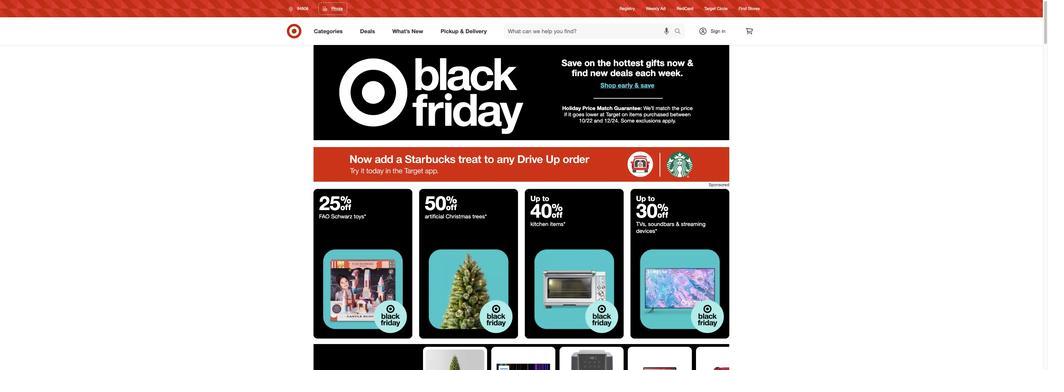 Task type: vqa. For each thing, say whether or not it's contained in the screenshot.
store.
no



Task type: describe. For each thing, give the bounding box(es) containing it.
apply.
[[663, 118, 676, 124]]

weekly ad link
[[647, 6, 666, 12]]

target black friday image for kitchen items*
[[525, 240, 624, 339]]

now
[[668, 58, 685, 68]]

tvs,
[[637, 221, 647, 228]]

on inside "we'll match the price if it goes lower at target on items purchased between 10/22 and 12/24. some exclusions apply."
[[622, 111, 628, 118]]

at
[[600, 111, 605, 118]]

shop
[[601, 81, 617, 89]]

tvs, soundbars & streaming devices*
[[637, 221, 706, 235]]

save on the hottest gifts now & find new deals each week.
[[562, 58, 694, 78]]

weekly
[[647, 6, 660, 11]]

25 fao schwarz toys*
[[319, 191, 366, 220]]

shop early & save
[[601, 81, 655, 89]]

the for on
[[598, 58, 611, 68]]

deals
[[360, 28, 375, 35]]

50
[[425, 191, 458, 215]]

we'll
[[644, 105, 655, 112]]

if
[[565, 111, 567, 118]]

streaming
[[682, 221, 706, 228]]

target inside "we'll match the price if it goes lower at target on items purchased between 10/22 and 12/24. some exclusions apply."
[[606, 111, 621, 118]]

save
[[641, 81, 655, 89]]

holiday
[[563, 105, 581, 112]]

lower
[[586, 111, 599, 118]]

search
[[672, 28, 689, 35]]

to for 40
[[543, 194, 550, 203]]

price
[[681, 105, 693, 112]]

match
[[597, 105, 613, 112]]

categories link
[[308, 24, 352, 39]]

toys*
[[354, 213, 366, 220]]

trees*
[[473, 213, 487, 220]]

guarantee:
[[615, 105, 642, 112]]

the for match
[[672, 105, 680, 112]]

goes
[[573, 111, 585, 118]]

registry
[[620, 6, 635, 11]]

pickup & delivery
[[441, 28, 487, 35]]

soundbars
[[649, 221, 675, 228]]

items*
[[550, 221, 566, 228]]

up to for 30
[[637, 194, 656, 203]]

stores
[[748, 6, 760, 11]]

categories
[[314, 28, 343, 35]]

each
[[636, 68, 656, 78]]

pinole
[[332, 6, 343, 11]]

find stores link
[[739, 6, 760, 12]]

holiday price match guarantee:
[[563, 105, 642, 112]]

advertisement region
[[314, 147, 730, 182]]

ad
[[661, 6, 666, 11]]

pinole button
[[319, 2, 348, 15]]

25
[[319, 191, 352, 215]]

what's new
[[393, 28, 424, 35]]

deals
[[611, 68, 633, 78]]

schwarz
[[331, 213, 353, 220]]



Task type: locate. For each thing, give the bounding box(es) containing it.
1 vertical spatial target
[[606, 111, 621, 118]]

redcard
[[677, 6, 694, 11]]

What can we help you find? suggestions appear below search field
[[504, 24, 677, 39]]

target left "circle"
[[705, 6, 716, 11]]

2 to from the left
[[649, 194, 656, 203]]

save
[[562, 58, 582, 68]]

0 horizontal spatial on
[[585, 58, 596, 68]]

registry link
[[620, 6, 635, 12]]

to up kitchen items*
[[543, 194, 550, 203]]

94806 button
[[285, 2, 316, 15]]

what's new link
[[387, 24, 432, 39]]

pickup
[[441, 28, 459, 35]]

2 up from the left
[[637, 194, 647, 203]]

50 artificial christmas trees*
[[425, 191, 487, 220]]

find stores
[[739, 6, 760, 11]]

find
[[572, 68, 588, 78]]

94806
[[297, 6, 309, 11]]

up up tvs,
[[637, 194, 647, 203]]

2 up to from the left
[[637, 194, 656, 203]]

and
[[594, 118, 603, 124]]

to
[[543, 194, 550, 203], [649, 194, 656, 203]]

exclusions
[[637, 118, 661, 124]]

find
[[739, 6, 747, 11]]

black friday deals image
[[314, 45, 730, 140]]

circle
[[718, 6, 728, 11]]

to up soundbars
[[649, 194, 656, 203]]

0 vertical spatial on
[[585, 58, 596, 68]]

on left items
[[622, 111, 628, 118]]

1 up to from the left
[[531, 194, 550, 203]]

target circle link
[[705, 6, 728, 12]]

deals link
[[354, 24, 384, 39]]

up to
[[531, 194, 550, 203], [637, 194, 656, 203]]

up
[[531, 194, 541, 203], [637, 194, 647, 203]]

hottest
[[614, 58, 644, 68]]

it
[[569, 111, 572, 118]]

target black friday image for artificial christmas trees*
[[420, 240, 518, 339]]

purchased
[[644, 111, 669, 118]]

& right now
[[688, 58, 694, 68]]

1 vertical spatial on
[[622, 111, 628, 118]]

kitchen items*
[[531, 221, 566, 228]]

the inside save on the hottest gifts now & find new deals each week.
[[598, 58, 611, 68]]

1 to from the left
[[543, 194, 550, 203]]

sign
[[711, 28, 721, 34]]

up up kitchen
[[531, 194, 541, 203]]

redcard link
[[677, 6, 694, 12]]

0 horizontal spatial up to
[[531, 194, 550, 203]]

& inside pickup & delivery link
[[461, 28, 464, 35]]

3 target black friday image from the left
[[525, 240, 624, 339]]

40
[[531, 199, 563, 223]]

the inside "we'll match the price if it goes lower at target on items purchased between 10/22 and 12/24. some exclusions apply."
[[672, 105, 680, 112]]

0 horizontal spatial to
[[543, 194, 550, 203]]

sign in
[[711, 28, 726, 34]]

artificial
[[425, 213, 445, 220]]

0 vertical spatial target
[[705, 6, 716, 11]]

up to up kitchen
[[531, 194, 550, 203]]

some
[[621, 118, 635, 124]]

match
[[656, 105, 671, 112]]

in
[[722, 28, 726, 34]]

12/24.
[[605, 118, 620, 124]]

new
[[412, 28, 424, 35]]

target circle
[[705, 6, 728, 11]]

fao
[[319, 213, 330, 220]]

price
[[583, 105, 596, 112]]

& right pickup
[[461, 28, 464, 35]]

up to for 40
[[531, 194, 550, 203]]

1 horizontal spatial up to
[[637, 194, 656, 203]]

kitchen
[[531, 221, 549, 228]]

up for 30
[[637, 194, 647, 203]]

1 horizontal spatial to
[[649, 194, 656, 203]]

& left save
[[635, 81, 639, 89]]

& left "streaming"
[[677, 221, 680, 228]]

10/22
[[580, 118, 593, 124]]

1 target black friday image from the left
[[314, 240, 413, 339]]

4 target black friday image from the left
[[631, 240, 730, 339]]

0 horizontal spatial target
[[606, 111, 621, 118]]

& inside save on the hottest gifts now & find new deals each week.
[[688, 58, 694, 68]]

what's
[[393, 28, 410, 35]]

early
[[618, 81, 633, 89]]

on right save
[[585, 58, 596, 68]]

search button
[[672, 24, 689, 40]]

0 horizontal spatial up
[[531, 194, 541, 203]]

the left price
[[672, 105, 680, 112]]

1 vertical spatial the
[[672, 105, 680, 112]]

weekly ad
[[647, 6, 666, 11]]

up to up tvs,
[[637, 194, 656, 203]]

target black friday image
[[314, 240, 413, 339], [420, 240, 518, 339], [525, 240, 624, 339], [631, 240, 730, 339]]

we'll match the price if it goes lower at target on items purchased between 10/22 and 12/24. some exclusions apply.
[[565, 105, 693, 124]]

to for 30
[[649, 194, 656, 203]]

week.
[[659, 68, 684, 78]]

christmas
[[446, 213, 471, 220]]

target
[[705, 6, 716, 11], [606, 111, 621, 118]]

1 horizontal spatial on
[[622, 111, 628, 118]]

on inside save on the hottest gifts now & find new deals each week.
[[585, 58, 596, 68]]

0 vertical spatial the
[[598, 58, 611, 68]]

2 target black friday image from the left
[[420, 240, 518, 339]]

1 up from the left
[[531, 194, 541, 203]]

gifts
[[646, 58, 665, 68]]

target right 'at'
[[606, 111, 621, 118]]

between
[[671, 111, 691, 118]]

30
[[637, 199, 669, 223]]

&
[[461, 28, 464, 35], [688, 58, 694, 68], [635, 81, 639, 89], [677, 221, 680, 228]]

pickup & delivery link
[[435, 24, 496, 39]]

delivery
[[466, 28, 487, 35]]

1 horizontal spatial target
[[705, 6, 716, 11]]

sign in link
[[694, 24, 737, 39]]

on
[[585, 58, 596, 68], [622, 111, 628, 118]]

the up shop on the top right
[[598, 58, 611, 68]]

carousel region
[[314, 345, 730, 371]]

target black friday image for tvs, soundbars & streaming devices*
[[631, 240, 730, 339]]

0 horizontal spatial the
[[598, 58, 611, 68]]

devices*
[[637, 228, 658, 235]]

up for 40
[[531, 194, 541, 203]]

1 horizontal spatial the
[[672, 105, 680, 112]]

target black friday image for fao schwarz toys*
[[314, 240, 413, 339]]

sponsored
[[709, 182, 730, 188]]

& inside tvs, soundbars & streaming devices*
[[677, 221, 680, 228]]

1 horizontal spatial up
[[637, 194, 647, 203]]

items
[[630, 111, 643, 118]]

new
[[591, 68, 608, 78]]



